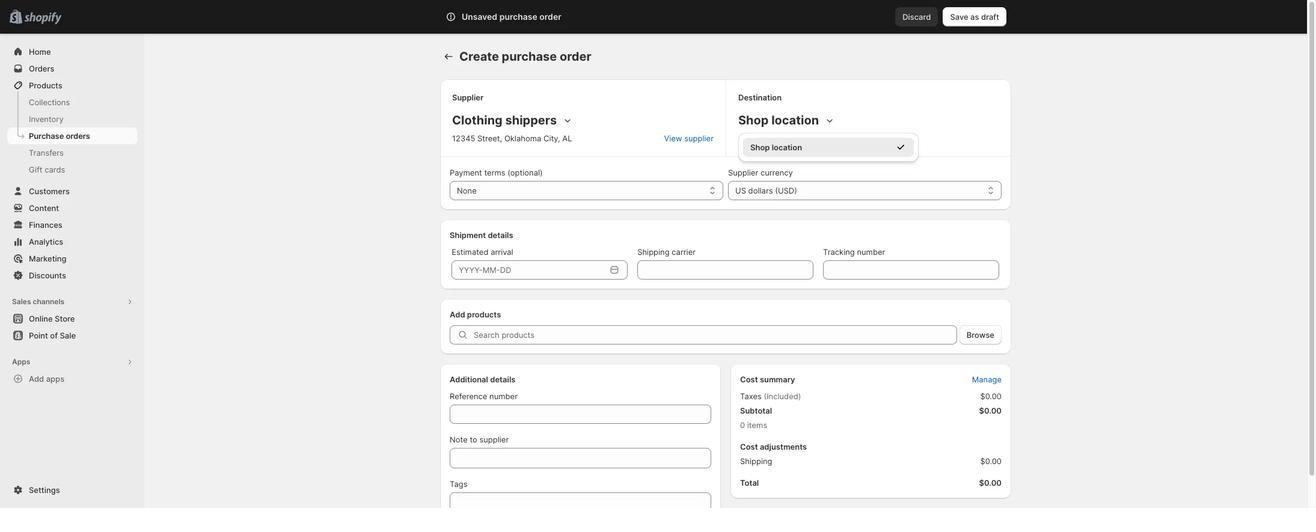 Task type: describe. For each thing, give the bounding box(es) containing it.
note
[[450, 435, 468, 444]]

online store button
[[0, 310, 144, 327]]

orders
[[29, 64, 54, 73]]

view supplier button
[[657, 130, 721, 147]]

supplier for supplier
[[452, 93, 484, 102]]

inventory
[[29, 114, 64, 124]]

add apps
[[29, 374, 64, 384]]

orders
[[66, 131, 90, 141]]

shipping for shipping
[[740, 456, 772, 466]]

sales channels button
[[7, 293, 137, 310]]

$0.00 for shipping
[[980, 456, 1002, 466]]

tracking number
[[823, 247, 885, 257]]

cost for cost summary
[[740, 375, 758, 384]]

shippers
[[505, 113, 557, 127]]

transfers link
[[7, 144, 137, 161]]

products
[[467, 310, 501, 319]]

save as draft button
[[943, 7, 1007, 26]]

tags
[[450, 479, 467, 489]]

browse
[[967, 330, 995, 340]]

sales
[[12, 297, 31, 306]]

(usd)
[[775, 186, 797, 195]]

add products
[[450, 310, 501, 319]]

store
[[55, 314, 75, 324]]

point of sale link
[[7, 327, 137, 344]]

taxes
[[740, 391, 762, 401]]

tracking
[[823, 247, 855, 257]]

$0.00 for total
[[979, 478, 1002, 488]]

unsaved
[[462, 11, 497, 22]]

add for add apps
[[29, 374, 44, 384]]

us dollars (usd)
[[735, 186, 797, 195]]

sale
[[60, 331, 76, 340]]

(included)
[[764, 391, 801, 401]]

search
[[499, 12, 525, 22]]

destination
[[738, 93, 782, 102]]

number for tracking number
[[857, 247, 885, 257]]

12345
[[452, 133, 475, 143]]

shop location inside option
[[750, 143, 802, 152]]

settings
[[29, 485, 60, 495]]

customers link
[[7, 183, 137, 200]]

point of sale
[[29, 331, 76, 340]]

analytics
[[29, 237, 63, 247]]

additional details
[[450, 375, 516, 384]]

manage
[[972, 375, 1002, 384]]

supplier currency
[[728, 168, 793, 177]]

Shipping carrier text field
[[637, 260, 814, 280]]

12345 street, oklahoma city, al
[[452, 133, 572, 143]]

view
[[664, 133, 682, 143]]

payment terms (optional)
[[450, 168, 543, 177]]

draft
[[981, 12, 999, 22]]

none
[[457, 186, 477, 195]]

of
[[50, 331, 58, 340]]

cost adjustments
[[740, 442, 807, 452]]

customers
[[29, 186, 70, 196]]

0
[[740, 420, 745, 430]]

online store
[[29, 314, 75, 324]]

Estimated arrival text field
[[452, 260, 606, 280]]

Search products text field
[[474, 325, 957, 345]]

terms
[[484, 168, 505, 177]]

reference
[[450, 391, 487, 401]]

orders link
[[7, 60, 137, 77]]

shop location option
[[738, 138, 919, 157]]

0 items
[[740, 420, 767, 430]]

street,
[[477, 133, 502, 143]]

save as draft
[[950, 12, 999, 22]]

apps button
[[7, 354, 137, 370]]

home
[[29, 47, 51, 57]]

finances link
[[7, 216, 137, 233]]

apps
[[46, 374, 64, 384]]

online
[[29, 314, 53, 324]]

search button
[[479, 7, 828, 26]]

content link
[[7, 200, 137, 216]]

clothing
[[452, 113, 503, 127]]

additional
[[450, 375, 488, 384]]

gift cards link
[[7, 161, 137, 178]]

point of sale button
[[0, 327, 144, 344]]

discounts link
[[7, 267, 137, 284]]

total
[[740, 478, 759, 488]]

0 horizontal spatial supplier
[[480, 435, 509, 444]]

gift
[[29, 165, 42, 174]]



Task type: locate. For each thing, give the bounding box(es) containing it.
0 vertical spatial shop location
[[738, 113, 819, 127]]

collections
[[29, 97, 70, 107]]

dollars
[[748, 186, 773, 195]]

estimated
[[452, 247, 489, 257]]

0 vertical spatial supplier
[[684, 133, 714, 143]]

1 vertical spatial shop location
[[750, 143, 802, 152]]

location inside dropdown button
[[772, 113, 819, 127]]

channels
[[33, 297, 64, 306]]

0 horizontal spatial supplier
[[452, 93, 484, 102]]

settings link
[[7, 482, 137, 498]]

cost down 0 items
[[740, 442, 758, 452]]

0 vertical spatial details
[[488, 230, 513, 240]]

0 horizontal spatial shipping
[[637, 247, 670, 257]]

order for create purchase order
[[560, 49, 592, 64]]

0 vertical spatial shop
[[738, 113, 769, 127]]

details up arrival
[[488, 230, 513, 240]]

discounts
[[29, 271, 66, 280]]

estimated arrival
[[452, 247, 513, 257]]

payment
[[450, 168, 482, 177]]

supplier
[[684, 133, 714, 143], [480, 435, 509, 444]]

create
[[459, 49, 499, 64]]

to
[[470, 435, 477, 444]]

supplier right to
[[480, 435, 509, 444]]

carrier
[[672, 247, 696, 257]]

1 vertical spatial shop
[[750, 143, 770, 152]]

0 vertical spatial add
[[450, 310, 465, 319]]

clothing shippers button
[[450, 111, 576, 130]]

add
[[450, 310, 465, 319], [29, 374, 44, 384]]

0 vertical spatial number
[[857, 247, 885, 257]]

browse button
[[960, 325, 1002, 345]]

discard
[[903, 12, 931, 22]]

1 vertical spatial add
[[29, 374, 44, 384]]

apps
[[12, 357, 30, 366]]

subtotal
[[740, 406, 772, 416]]

supplier right view
[[684, 133, 714, 143]]

details for shipment details
[[488, 230, 513, 240]]

cards
[[45, 165, 65, 174]]

us
[[735, 186, 746, 195]]

number right tracking on the right of page
[[857, 247, 885, 257]]

cost
[[740, 375, 758, 384], [740, 442, 758, 452]]

Reference number text field
[[450, 405, 711, 424]]

0 vertical spatial cost
[[740, 375, 758, 384]]

0 vertical spatial shipping
[[637, 247, 670, 257]]

location down destination
[[772, 113, 819, 127]]

supplier inside dropdown button
[[684, 133, 714, 143]]

1 cost from the top
[[740, 375, 758, 384]]

view supplier
[[664, 133, 714, 143]]

shipment details
[[450, 230, 513, 240]]

shop inside option
[[750, 143, 770, 152]]

shipping
[[637, 247, 670, 257], [740, 456, 772, 466]]

transfers
[[29, 148, 64, 158]]

save
[[950, 12, 969, 22]]

content
[[29, 203, 59, 213]]

al
[[562, 133, 572, 143]]

purchase
[[29, 131, 64, 141]]

products
[[29, 81, 62, 90]]

reference number
[[450, 391, 518, 401]]

2 location from the top
[[772, 143, 802, 152]]

supplier
[[452, 93, 484, 102], [728, 168, 758, 177]]

1 horizontal spatial number
[[857, 247, 885, 257]]

currency
[[761, 168, 793, 177]]

number down additional details
[[489, 391, 518, 401]]

taxes (included)
[[740, 391, 801, 401]]

marketing
[[29, 254, 66, 263]]

shop location inside dropdown button
[[738, 113, 819, 127]]

details up reference number
[[490, 375, 516, 384]]

Tracking number text field
[[823, 260, 999, 280]]

shipping carrier
[[637, 247, 696, 257]]

1 horizontal spatial supplier
[[728, 168, 758, 177]]

products link
[[7, 77, 137, 94]]

1 vertical spatial supplier
[[728, 168, 758, 177]]

shop inside dropdown button
[[738, 113, 769, 127]]

shop location button
[[736, 111, 838, 130]]

home link
[[7, 43, 137, 60]]

purchase right unsaved
[[499, 11, 537, 22]]

purchase for unsaved
[[499, 11, 537, 22]]

cost for cost adjustments
[[740, 442, 758, 452]]

1 vertical spatial location
[[772, 143, 802, 152]]

items
[[747, 420, 767, 430]]

add apps button
[[7, 370, 137, 387]]

point
[[29, 331, 48, 340]]

shipment
[[450, 230, 486, 240]]

order for unsaved purchase order
[[540, 11, 561, 22]]

shipping left carrier
[[637, 247, 670, 257]]

purchase orders
[[29, 131, 90, 141]]

purchase down search
[[502, 49, 557, 64]]

1 horizontal spatial add
[[450, 310, 465, 319]]

add left the products
[[450, 310, 465, 319]]

oklahoma
[[504, 133, 541, 143]]

supplier up us
[[728, 168, 758, 177]]

collections link
[[7, 94, 137, 111]]

$0.00
[[980, 391, 1002, 401], [979, 406, 1002, 416], [980, 456, 1002, 466], [979, 478, 1002, 488]]

sales channels
[[12, 297, 64, 306]]

1 vertical spatial supplier
[[480, 435, 509, 444]]

1 vertical spatial number
[[489, 391, 518, 401]]

0 horizontal spatial number
[[489, 391, 518, 401]]

shop down destination
[[738, 113, 769, 127]]

location
[[772, 113, 819, 127], [772, 143, 802, 152]]

shopify image
[[24, 12, 61, 24]]

arrival
[[491, 247, 513, 257]]

details
[[488, 230, 513, 240], [490, 375, 516, 384]]

number
[[857, 247, 885, 257], [489, 391, 518, 401]]

shipping down cost adjustments
[[740, 456, 772, 466]]

add left apps
[[29, 374, 44, 384]]

1 vertical spatial purchase
[[502, 49, 557, 64]]

0 vertical spatial location
[[772, 113, 819, 127]]

add for add products
[[450, 310, 465, 319]]

1 vertical spatial shipping
[[740, 456, 772, 466]]

1 vertical spatial details
[[490, 375, 516, 384]]

0 horizontal spatial add
[[29, 374, 44, 384]]

shipping for shipping carrier
[[637, 247, 670, 257]]

purchase for create
[[502, 49, 557, 64]]

as
[[971, 12, 979, 22]]

clothing shippers
[[452, 113, 557, 127]]

shop location down destination
[[738, 113, 819, 127]]

cost summary
[[740, 375, 795, 384]]

0 vertical spatial supplier
[[452, 93, 484, 102]]

location inside option
[[772, 143, 802, 152]]

1 location from the top
[[772, 113, 819, 127]]

shop location up currency
[[750, 143, 802, 152]]

1 vertical spatial order
[[560, 49, 592, 64]]

1 horizontal spatial supplier
[[684, 133, 714, 143]]

number for reference number
[[489, 391, 518, 401]]

note to supplier
[[450, 435, 509, 444]]

summary
[[760, 375, 795, 384]]

discard link
[[895, 7, 938, 26]]

supplier for supplier currency
[[728, 168, 758, 177]]

Note to supplier text field
[[450, 448, 711, 468]]

purchase
[[499, 11, 537, 22], [502, 49, 557, 64]]

online store link
[[7, 310, 137, 327]]

manage button
[[965, 371, 1009, 388]]

shop location
[[738, 113, 819, 127], [750, 143, 802, 152]]

shop up supplier currency
[[750, 143, 770, 152]]

2 cost from the top
[[740, 442, 758, 452]]

0 vertical spatial order
[[540, 11, 561, 22]]

add inside button
[[29, 374, 44, 384]]

details for additional details
[[490, 375, 516, 384]]

purchase orders link
[[7, 127, 137, 144]]

marketing link
[[7, 250, 137, 267]]

Tags text field
[[450, 492, 711, 508]]

1 horizontal spatial shipping
[[740, 456, 772, 466]]

0 vertical spatial purchase
[[499, 11, 537, 22]]

unsaved purchase order
[[462, 11, 561, 22]]

inventory link
[[7, 111, 137, 127]]

1 vertical spatial cost
[[740, 442, 758, 452]]

supplier up clothing
[[452, 93, 484, 102]]

location down shop location dropdown button
[[772, 143, 802, 152]]

cost up taxes
[[740, 375, 758, 384]]

$0.00 for subtotal
[[979, 406, 1002, 416]]



Task type: vqa. For each thing, say whether or not it's contained in the screenshot.
You included a product on International: Headband . October 18, 2023 at 10:57 AM PDT's on
no



